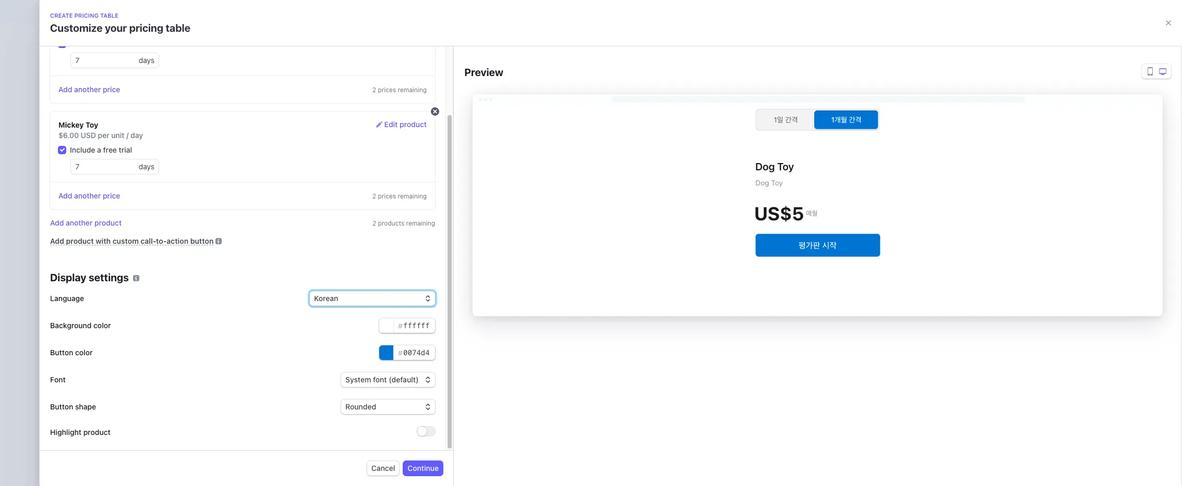 Task type: locate. For each thing, give the bounding box(es) containing it.
trial down create pricing table customize your pricing table
[[119, 39, 132, 48]]

1 add another price button from the top
[[58, 85, 120, 95]]

0 vertical spatial button
[[50, 349, 73, 357]]

add
[[58, 85, 72, 94], [58, 191, 72, 200], [50, 219, 64, 227], [50, 237, 64, 246]]

0 vertical spatial days button
[[139, 53, 159, 68]]

1 vertical spatial trial
[[119, 146, 132, 154]]

include down usd
[[70, 146, 95, 154]]

your right the customize
[[105, 22, 127, 34]]

edit product button
[[376, 119, 427, 130]]

table
[[100, 12, 118, 19], [166, 22, 190, 34], [552, 240, 577, 252], [599, 256, 615, 265]]

2 2 prices remaining from the top
[[372, 193, 427, 200]]

1 free from the top
[[103, 39, 117, 48]]

to-
[[156, 237, 167, 246]]

add another price
[[58, 85, 120, 94], [58, 191, 120, 200]]

korean button
[[310, 292, 435, 306]]

add another price button
[[58, 85, 120, 95], [58, 191, 120, 201]]

0 horizontal spatial your
[[105, 22, 127, 34]]

branded,
[[503, 256, 533, 265]]

1 vertical spatial your
[[662, 256, 677, 265]]

color down background color
[[75, 349, 93, 357]]

display
[[50, 272, 86, 284]]

button up font
[[50, 349, 73, 357]]

2
[[372, 86, 376, 94], [372, 193, 376, 200], [373, 220, 376, 227]]

your inside create pricing table customize your pricing table
[[105, 22, 127, 34]]

product for edit
[[400, 120, 427, 129]]

free down create pricing table customize your pricing table
[[103, 39, 117, 48]]

days button
[[139, 53, 159, 68], [139, 160, 159, 174]]

product for highlight
[[83, 428, 111, 437]]

add inside "button"
[[50, 219, 64, 227]]

2 left products
[[373, 220, 376, 227]]

0 vertical spatial add another price button
[[58, 85, 120, 95]]

include down the customize
[[70, 39, 95, 48]]

1 vertical spatial remaining
[[398, 193, 427, 200]]

remaining up 2 products remaining
[[398, 193, 427, 200]]

0 vertical spatial color
[[93, 321, 111, 330]]

0 vertical spatial free
[[103, 39, 117, 48]]

color for background color
[[93, 321, 111, 330]]

include
[[70, 39, 95, 48], [70, 146, 95, 154]]

product inside button
[[400, 120, 427, 129]]

0 vertical spatial 2
[[372, 86, 376, 94]]

0 vertical spatial add another price
[[58, 85, 120, 94]]

2 up edit product button at the left of the page
[[372, 86, 376, 94]]

button for button color
[[50, 349, 73, 357]]

1 vertical spatial prices
[[378, 193, 396, 200]]

highlight
[[50, 428, 81, 437]]

remaining up edit product
[[398, 86, 427, 94]]

prices up products
[[378, 193, 396, 200]]

product
[[400, 120, 427, 129], [94, 219, 122, 227], [66, 237, 94, 246], [83, 428, 111, 437]]

1 vertical spatial add another price button
[[58, 191, 120, 201]]

add another price for 2nd add another price button
[[58, 191, 120, 200]]

1 horizontal spatial your
[[662, 256, 677, 265]]

0 vertical spatial remaining
[[398, 86, 427, 94]]

another for 2nd add another price button
[[74, 191, 101, 200]]

include a free trial
[[70, 39, 132, 48], [70, 146, 132, 154]]

button
[[190, 237, 214, 246]]

toy
[[86, 121, 98, 129]]

1 vertical spatial days button
[[139, 160, 159, 174]]

0 vertical spatial days
[[139, 56, 154, 65]]

1 include a free trial from the top
[[70, 39, 132, 48]]

display settings
[[50, 272, 129, 284]]

1 vertical spatial color
[[75, 349, 93, 357]]

unit
[[111, 131, 124, 140]]

trial for 1st days button from the bottom of the page
[[119, 146, 132, 154]]

2 add another price from the top
[[58, 191, 120, 200]]

1 vertical spatial another
[[74, 191, 101, 200]]

include a free trial down per
[[70, 146, 132, 154]]

include a free trial for 1st days button from the bottom of the page
[[70, 146, 132, 154]]

1 vertical spatial include
[[70, 146, 95, 154]]

days for 1st days button from the bottom of the page
[[139, 162, 154, 171]]

2 price from the top
[[103, 191, 120, 200]]

None number field
[[71, 53, 139, 68], [71, 160, 139, 174], [71, 53, 139, 68], [71, 160, 139, 174]]

days button down day
[[139, 160, 159, 174]]

create inside create pricing table customize your pricing table
[[50, 12, 73, 19]]

color for button color
[[75, 349, 93, 357]]

another
[[74, 85, 101, 94], [74, 191, 101, 200], [66, 219, 93, 227]]

create for a
[[472, 240, 505, 252]]

1 vertical spatial create
[[472, 240, 505, 252]]

korean
[[314, 294, 338, 303]]

product down the shape
[[83, 428, 111, 437]]

price up mickey toy $6.00 usd per unit / day
[[103, 85, 120, 94]]

pricing
[[74, 12, 99, 19], [129, 22, 163, 34], [516, 240, 550, 252], [573, 256, 597, 265]]

price up add another product
[[103, 191, 120, 200]]

2 prices remaining
[[372, 86, 427, 94], [372, 193, 427, 200]]

1 vertical spatial include a free trial
[[70, 146, 132, 154]]

0 vertical spatial another
[[74, 85, 101, 94]]

2 vertical spatial another
[[66, 219, 93, 227]]

0 vertical spatial price
[[103, 85, 120, 94]]

free down per
[[103, 146, 117, 154]]

None text field
[[379, 319, 435, 333], [379, 346, 435, 361], [379, 319, 435, 333], [379, 346, 435, 361]]

embed
[[626, 256, 649, 265]]

a up the branded,
[[508, 240, 514, 252]]

0 vertical spatial create
[[50, 12, 73, 19]]

a down the customize
[[97, 39, 101, 48]]

add another price button up add another product
[[58, 191, 120, 201]]

free for 1st days button from the bottom of the page
[[103, 146, 117, 154]]

1 horizontal spatial color
[[93, 321, 111, 330]]

2 include a free trial from the top
[[70, 146, 132, 154]]

add another price button up toy
[[58, 85, 120, 95]]

action
[[167, 237, 188, 246]]

1 vertical spatial 2
[[372, 193, 376, 200]]

trial down the /
[[119, 146, 132, 154]]

mickey toy $6.00 usd per unit / day
[[58, 121, 143, 140]]

2 button from the top
[[50, 403, 73, 412]]

days down create pricing table customize your pricing table
[[139, 56, 154, 65]]

0 vertical spatial include a free trial
[[70, 39, 132, 48]]

1 days from the top
[[139, 56, 154, 65]]

include a free trial down create pricing table customize your pricing table
[[70, 39, 132, 48]]

2 free from the top
[[103, 146, 117, 154]]

1 trial from the top
[[119, 39, 132, 48]]

remaining for 2nd add another price button from the bottom
[[398, 86, 427, 94]]

font
[[50, 376, 66, 385]]

1 add another price from the top
[[58, 85, 120, 94]]

your
[[105, 22, 127, 34], [662, 256, 677, 265]]

color
[[93, 321, 111, 330], [75, 349, 93, 357]]

add another price up toy
[[58, 85, 120, 94]]

days
[[139, 56, 154, 65], [139, 162, 154, 171]]

days button down create pricing table customize your pricing table
[[139, 53, 159, 68]]

1 vertical spatial button
[[50, 403, 73, 412]]

1 vertical spatial 2 prices remaining
[[372, 193, 427, 200]]

1 vertical spatial price
[[103, 191, 120, 200]]

add another price up add another product
[[58, 191, 120, 200]]

create
[[50, 12, 73, 19], [472, 240, 505, 252], [472, 256, 495, 265]]

prices
[[378, 86, 396, 94], [378, 193, 396, 200]]

your right on
[[662, 256, 677, 265]]

remaining
[[398, 86, 427, 94], [398, 193, 427, 200], [406, 220, 435, 227]]

1 vertical spatial days
[[139, 162, 154, 171]]

remaining right products
[[406, 220, 435, 227]]

website.
[[472, 267, 501, 276]]

2 days from the top
[[139, 162, 154, 171]]

create pricing table customize your pricing table
[[50, 12, 190, 34]]

product up with
[[94, 219, 122, 227]]

button for button shape
[[50, 403, 73, 412]]

1 button from the top
[[50, 349, 73, 357]]

color right background
[[93, 321, 111, 330]]

table left to
[[599, 256, 615, 265]]

button color
[[50, 349, 93, 357]]

button shape
[[50, 403, 96, 412]]

2 vertical spatial remaining
[[406, 220, 435, 227]]

with
[[96, 237, 111, 246]]

2 prices from the top
[[378, 193, 396, 200]]

2 prices remaining up edit product
[[372, 86, 427, 94]]

2 up 2 products remaining
[[372, 193, 376, 200]]

edit
[[384, 120, 398, 129]]

product inside "button"
[[94, 219, 122, 227]]

0 horizontal spatial color
[[75, 349, 93, 357]]

1 prices from the top
[[378, 86, 396, 94]]

product down add another product "button" on the top left of page
[[66, 237, 94, 246]]

trial for first days button
[[119, 39, 132, 48]]

button left the shape
[[50, 403, 73, 412]]

0 vertical spatial your
[[105, 22, 127, 34]]

days down day
[[139, 162, 154, 171]]

0 vertical spatial 2 prices remaining
[[372, 86, 427, 94]]

0 vertical spatial prices
[[378, 86, 396, 94]]

button
[[50, 349, 73, 357], [50, 403, 73, 412]]

a
[[97, 39, 101, 48], [97, 146, 101, 154], [508, 240, 514, 252], [497, 256, 501, 265]]

shape
[[75, 403, 96, 412]]

1 vertical spatial free
[[103, 146, 117, 154]]

2 for 2nd add another price button from the bottom
[[372, 86, 376, 94]]

free
[[103, 39, 117, 48], [103, 146, 117, 154]]

2 trial from the top
[[119, 146, 132, 154]]

2 include from the top
[[70, 146, 95, 154]]

1 price from the top
[[103, 85, 120, 94]]

include a free trial for first days button
[[70, 39, 132, 48]]

0 vertical spatial trial
[[119, 39, 132, 48]]

another inside "button"
[[66, 219, 93, 227]]

free for first days button
[[103, 39, 117, 48]]

to
[[617, 256, 624, 265]]

another for 2nd add another price button from the bottom
[[74, 85, 101, 94]]

price
[[103, 85, 120, 94], [103, 191, 120, 200]]

table up products
[[166, 22, 190, 34]]

1 vertical spatial add another price
[[58, 191, 120, 200]]

prices up edit
[[378, 86, 396, 94]]

2 prices remaining up 2 products remaining
[[372, 193, 427, 200]]

0 vertical spatial include
[[70, 39, 95, 48]]

2 for add another product "button" on the top left of page
[[373, 220, 376, 227]]

2 vertical spatial 2
[[373, 220, 376, 227]]

trial
[[119, 39, 132, 48], [119, 146, 132, 154]]

add another product button
[[50, 218, 122, 229]]

product right edit
[[400, 120, 427, 129]]

products
[[378, 220, 404, 227]]



Task type: vqa. For each thing, say whether or not it's contained in the screenshot.
first Oct 2023 from the right
no



Task type: describe. For each thing, give the bounding box(es) containing it.
1 include from the top
[[70, 39, 95, 48]]

day
[[131, 131, 143, 140]]

prices for 2nd add another price button
[[378, 193, 396, 200]]

create a pricing table create a branded, responsive pricing table to embed on your website.
[[472, 240, 677, 276]]

2 vertical spatial create
[[472, 256, 495, 265]]

a down per
[[97, 146, 101, 154]]

2 add another price button from the top
[[58, 191, 120, 201]]

days for first days button
[[139, 56, 154, 65]]

highlight product
[[50, 428, 111, 437]]

product for add
[[66, 237, 94, 246]]

a up 'website.'
[[497, 256, 501, 265]]

settings
[[89, 272, 129, 284]]

cancel
[[371, 464, 395, 473]]

1 2 prices remaining from the top
[[372, 86, 427, 94]]

your inside create a pricing table create a branded, responsive pricing table to embed on your website.
[[662, 256, 677, 265]]

add for 2nd add another price button
[[58, 191, 72, 200]]

edit product
[[384, 120, 427, 129]]

1 days button from the top
[[139, 53, 159, 68]]

cancel button
[[367, 462, 399, 476]]

continue
[[408, 464, 439, 473]]

2 for 2nd add another price button
[[372, 193, 376, 200]]

custom
[[113, 237, 139, 246]]

remaining for 2nd add another price button
[[398, 193, 427, 200]]

table up the customize
[[100, 12, 118, 19]]

add for add product with custom call-to-action button button
[[50, 237, 64, 246]]

add for 2nd add another price button from the bottom
[[58, 85, 72, 94]]

continue button
[[404, 462, 443, 476]]

add another product
[[50, 219, 122, 227]]

customize
[[50, 22, 103, 34]]

prices for 2nd add another price button from the bottom
[[378, 86, 396, 94]]

language
[[50, 294, 84, 303]]

table up responsive
[[552, 240, 577, 252]]

background
[[50, 321, 92, 330]]

preview
[[464, 66, 503, 78]]

another for add another product "button" on the top left of page
[[66, 219, 93, 227]]

add product with custom call-to-action button button
[[50, 237, 214, 246]]

products
[[167, 58, 229, 75]]

/
[[126, 131, 129, 140]]

call-
[[141, 237, 156, 246]]

add for add another product "button" on the top left of page
[[50, 219, 64, 227]]

on
[[651, 256, 660, 265]]

add another price for 2nd add another price button from the bottom
[[58, 85, 120, 94]]

usd
[[81, 131, 96, 140]]

add product with custom call-to-action button
[[50, 237, 214, 246]]

responsive
[[535, 256, 572, 265]]

$6.00
[[58, 131, 79, 140]]

per
[[98, 131, 109, 140]]

create for pricing
[[50, 12, 73, 19]]

2 days button from the top
[[139, 160, 159, 174]]

remaining for add another product "button" on the top left of page
[[406, 220, 435, 227]]

mickey
[[58, 121, 84, 129]]

background color
[[50, 321, 111, 330]]

2 products remaining
[[373, 220, 435, 227]]



